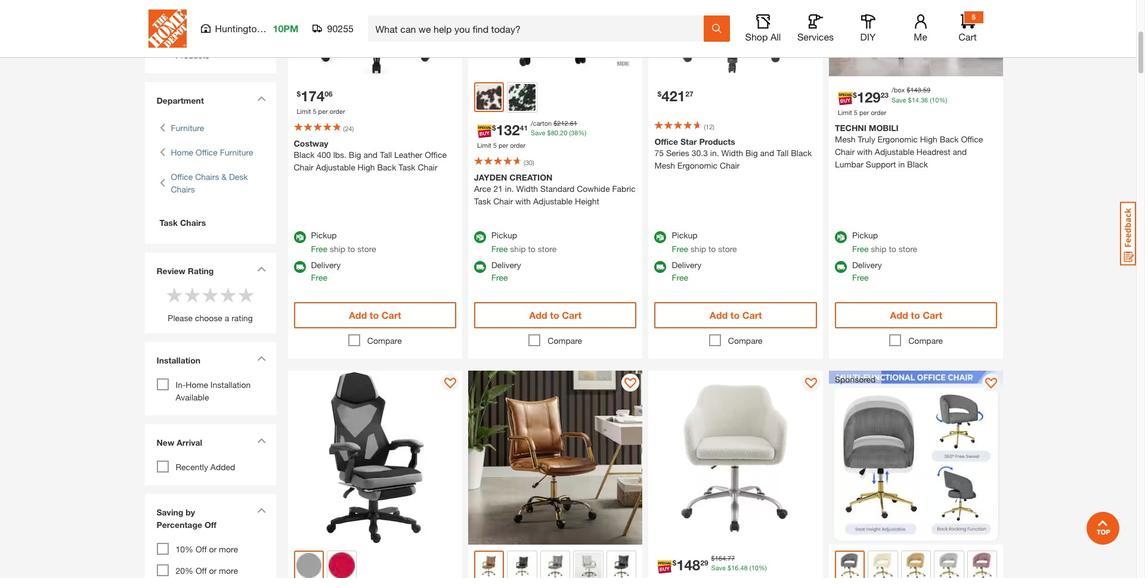 Task type: describe. For each thing, give the bounding box(es) containing it.
tall inside costway black 400 lbs. big and tall leather office chair adjustable high back task chair
[[380, 150, 392, 160]]

save inside $ 164 . 77 save $ 16 . 48 ( 10 %)
[[712, 565, 726, 573]]

diy button
[[850, 14, 888, 43]]

4 pickup free ship to store from the left
[[853, 230, 918, 254]]

grey modern swivel and adjustable task chair tufted office chair with gold base image
[[830, 371, 1004, 546]]

or for 20%
[[209, 566, 217, 576]]

chairs for office
[[195, 172, 219, 182]]

new arrival link
[[151, 431, 270, 458]]

availability
[[157, 13, 199, 23]]

pickup for black 400 lbs. big and tall leather office chair adjustable high back task chair
[[311, 230, 337, 240]]

and inside techni mobili mesh truly ergonomic high back office chair with adjustable headrest and lumbar support in black
[[953, 147, 968, 157]]

save for 132
[[531, 129, 546, 137]]

arce
[[474, 184, 492, 194]]

caret icon image for department
[[257, 96, 266, 101]]

the home depot logo image
[[148, 10, 187, 48]]

cowhide image
[[477, 85, 502, 110]]

per for 129
[[860, 108, 870, 116]]

0 horizontal spatial installation
[[157, 355, 201, 366]]

5 down $ 174 06
[[313, 107, 317, 115]]

4 add to cart button from the left
[[836, 302, 998, 329]]

$ right 29 at bottom
[[712, 555, 715, 563]]

cart for (
[[562, 309, 582, 321]]

huntington
[[215, 23, 262, 34]]

4 delivery free from the left
[[853, 260, 883, 283]]

caret icon image for saving by percentage off
[[257, 508, 266, 514]]

174
[[301, 88, 325, 104]]

light grey image
[[937, 553, 963, 579]]

available for pickup image
[[474, 231, 486, 243]]

90255 button
[[313, 23, 354, 35]]

( 30 )
[[524, 158, 534, 166]]

grey, ergonomic home office chair high back armchair computer desk recliner with footrest, mesh back, lumbar support image
[[288, 371, 463, 546]]

save for 129
[[892, 96, 907, 104]]

furniture link
[[171, 121, 204, 134]]

costway
[[294, 138, 329, 148]]

/box $ 143 . 59 save $ 14 . 36 ( 10 %) limit 5 per order
[[839, 86, 948, 116]]

80
[[551, 129, 559, 137]]

mobili
[[869, 123, 899, 133]]

) for 421
[[713, 123, 715, 131]]

back caret image for home
[[160, 146, 165, 158]]

limit 5 per order
[[297, 107, 345, 115]]

me button
[[902, 14, 940, 43]]

choose
[[195, 313, 223, 323]]

park
[[265, 23, 285, 34]]

ship for black 400 lbs. big and tall leather office chair adjustable high back task chair
[[330, 244, 346, 254]]

$ inside $ 148 29
[[673, 560, 677, 568]]

90255
[[327, 23, 354, 34]]

home office furniture
[[171, 147, 253, 157]]

add to cart button for 75 series 30.3 in. width big and tall black mesh ergonomic chair
[[655, 302, 818, 329]]

products for star
[[700, 137, 736, 147]]

pickup free ship to store for 75 series 30.3 in. width big and tall black mesh ergonomic chair
[[672, 230, 738, 254]]

/carton
[[531, 119, 552, 127]]

services
[[798, 31, 834, 42]]

pickup free ship to store for black 400 lbs. big and tall leather office chair adjustable high back task chair
[[311, 230, 376, 254]]

lbs.
[[333, 150, 347, 160]]

leather
[[395, 150, 423, 160]]

more for 10% off or more
[[219, 545, 238, 555]]

home office furniture link
[[171, 146, 253, 158]]

What can we help you find today? search field
[[376, 16, 703, 41]]

0 vertical spatial home
[[171, 147, 193, 157]]

installation link
[[151, 348, 270, 376]]

2 star symbol image from the left
[[201, 286, 219, 304]]

rating
[[232, 313, 253, 323]]

limit for 129
[[839, 108, 853, 116]]

grey image
[[543, 553, 569, 579]]

creation
[[510, 172, 553, 182]]

store for (
[[538, 244, 557, 254]]

display image for grey, ergonomic home office chair high back armchair computer desk recliner with footrest, mesh back, lumbar support image
[[445, 378, 457, 390]]

lumbar
[[836, 159, 864, 170]]

( up 30.3
[[705, 123, 706, 131]]

in-home installation available link
[[176, 380, 251, 403]]

camel image
[[477, 554, 502, 579]]

5 inside the /box $ 143 . 59 save $ 14 . 36 ( 10 %) limit 5 per order
[[855, 108, 858, 116]]

/carton $ 212 . 61 save $ 80 . 20 ( 38 %) limit 5 per order
[[477, 119, 587, 149]]

please choose a rating
[[168, 313, 253, 323]]

4 star symbol image from the left
[[237, 286, 255, 304]]

recently added
[[176, 462, 235, 472]]

home inside in-home installation available
[[186, 380, 208, 390]]

0 horizontal spatial order
[[330, 107, 345, 115]]

129
[[857, 89, 881, 105]]

21
[[494, 184, 503, 194]]

164
[[715, 555, 726, 563]]

&
[[222, 172, 227, 182]]

48
[[741, 565, 748, 573]]

a
[[225, 313, 229, 323]]

back inside costway black 400 lbs. big and tall leather office chair adjustable high back task chair
[[378, 162, 397, 172]]

$ 132 41
[[492, 122, 528, 138]]

width inside jayden creation arce 21 in. width standard cowhide fabric task chair with adjustable height
[[517, 184, 538, 194]]

/box
[[892, 86, 906, 94]]

beige image
[[870, 553, 897, 579]]

services button
[[797, 14, 835, 43]]

delivery free for 75 series 30.3 in. width big and tall black mesh ergonomic chair
[[672, 260, 702, 283]]

height
[[575, 196, 600, 206]]

41
[[520, 124, 528, 132]]

limit for 132
[[477, 141, 492, 149]]

standard
[[541, 184, 575, 194]]

20%
[[176, 566, 193, 576]]

61
[[570, 119, 578, 127]]

support
[[867, 159, 897, 170]]

24
[[345, 124, 352, 132]]

in. inside jayden creation arce 21 in. width standard cowhide fabric task chair with adjustable height
[[505, 184, 514, 194]]

available for pickup image for 421
[[655, 231, 667, 243]]

add for 75 series 30.3 in. width big and tall black mesh ergonomic chair
[[710, 309, 728, 321]]

rating
[[188, 266, 214, 276]]

added
[[211, 462, 235, 472]]

office inside the home office furniture link
[[196, 147, 218, 157]]

show unavailable products
[[176, 37, 243, 60]]

10% off or more
[[176, 545, 238, 555]]

10 inside $ 164 . 77 save $ 16 . 48 ( 10 %)
[[752, 565, 759, 573]]

compare for 75 series 30.3 in. width big and tall black mesh ergonomic chair
[[729, 336, 763, 346]]

saving by percentage off link
[[151, 500, 270, 540]]

new
[[157, 438, 174, 448]]

5 inside /carton $ 212 . 61 save $ 80 . 20 ( 38 %) limit 5 per order
[[494, 141, 497, 149]]

available shipping image for (
[[474, 261, 486, 273]]

in-
[[176, 380, 186, 390]]

percentage
[[157, 520, 202, 530]]

4 add from the left
[[891, 309, 909, 321]]

department
[[157, 95, 204, 105]]

show
[[176, 37, 197, 47]]

add to cart button for (
[[474, 302, 637, 329]]

and inside office star products 75 series 30.3 in. width big and tall black mesh ergonomic chair
[[761, 148, 775, 158]]

( up lbs.
[[343, 124, 345, 132]]

pickup for (
[[492, 230, 517, 240]]

office inside office star products 75 series 30.3 in. width big and tall black mesh ergonomic chair
[[655, 137, 679, 147]]

big inside office star products 75 series 30.3 in. width big and tall black mesh ergonomic chair
[[746, 148, 758, 158]]

truly
[[858, 134, 876, 144]]

display image for "barnes cream sherpa upholstered 17 in. - 21 in. adjustable height office chair" image at the bottom right of the page
[[806, 378, 818, 390]]

75
[[655, 148, 664, 158]]

add to cart for black 400 lbs. big and tall leather office chair adjustable high back task chair
[[349, 309, 401, 321]]

4 available shipping image from the left
[[836, 261, 848, 273]]

office inside techni mobili mesh truly ergonomic high back office chair with adjustable headrest and lumbar support in black
[[962, 134, 984, 144]]

available
[[176, 392, 209, 403]]

off for 10%
[[196, 545, 207, 555]]

office inside office chairs & desk chairs
[[171, 172, 193, 182]]

off for 20%
[[196, 566, 207, 576]]

132
[[496, 122, 520, 138]]

$ 421 27
[[658, 88, 694, 104]]

black inside costway black 400 lbs. big and tall leather office chair adjustable high back task chair
[[294, 150, 315, 160]]

delivery for black 400 lbs. big and tall leather office chair adjustable high back task chair
[[311, 260, 341, 270]]

3 display image from the left
[[986, 378, 998, 390]]

75 series 30.3 in. width big and tall black mesh ergonomic chair image
[[649, 0, 824, 76]]

$ inside $ 421 27
[[658, 89, 662, 98]]

pickup for 75 series 30.3 in. width big and tall black mesh ergonomic chair
[[672, 230, 698, 240]]

review
[[157, 266, 186, 276]]

office star products 75 series 30.3 in. width big and tall black mesh ergonomic chair
[[655, 137, 812, 171]]

compare for (
[[548, 336, 583, 346]]

1 horizontal spatial furniture
[[220, 147, 253, 157]]

high inside costway black 400 lbs. big and tall leather office chair adjustable high back task chair
[[358, 162, 375, 172]]

cart for 75 series 30.3 in. width big and tall black mesh ergonomic chair
[[743, 309, 763, 321]]

available shipping image for 75 series 30.3 in. width big and tall black mesh ergonomic chair
[[655, 261, 667, 273]]

pink image
[[970, 553, 996, 579]]

143
[[911, 86, 922, 94]]

diy
[[861, 31, 876, 42]]

in-home installation available
[[176, 380, 251, 403]]

task chairs link
[[157, 216, 264, 229]]

and inside costway black 400 lbs. big and tall leather office chair adjustable high back task chair
[[364, 150, 378, 160]]

or for 10%
[[209, 545, 217, 555]]

jayden
[[474, 172, 508, 182]]

caret icon image for new arrival
[[257, 438, 266, 444]]

20% off or more
[[176, 566, 238, 576]]

order for 132
[[510, 141, 526, 149]]

delivery for 75 series 30.3 in. width big and tall black mesh ergonomic chair
[[672, 260, 702, 270]]

16
[[732, 565, 739, 573]]

techni mobili mesh truly ergonomic high back office chair with adjustable headrest and lumbar support in black
[[836, 123, 984, 170]]

yellow image
[[904, 553, 930, 579]]

grey image for red icon
[[296, 554, 322, 579]]

adjustable inside jayden creation arce 21 in. width standard cowhide fabric task chair with adjustable height
[[534, 196, 573, 206]]

add to cart for (
[[530, 309, 582, 321]]

1 star symbol image from the left
[[184, 286, 201, 304]]

shop
[[746, 31, 768, 42]]

task inside "link"
[[160, 218, 178, 228]]



Task type: locate. For each thing, give the bounding box(es) containing it.
) up office star products 75 series 30.3 in. width big and tall black mesh ergonomic chair on the top right of page
[[713, 123, 715, 131]]

me
[[915, 31, 928, 42]]

more down 10% off or more
[[219, 566, 238, 576]]

review rating
[[157, 266, 214, 276]]

2 or from the top
[[209, 566, 217, 576]]

1 horizontal spatial tall
[[777, 148, 789, 158]]

1 vertical spatial products
[[700, 137, 736, 147]]

tall inside office star products 75 series 30.3 in. width big and tall black mesh ergonomic chair
[[777, 148, 789, 158]]

order down '06'
[[330, 107, 345, 115]]

furniture right back caret image
[[171, 123, 204, 133]]

$ left 41
[[492, 124, 496, 132]]

$ 129 23
[[853, 89, 889, 105]]

3 delivery free from the left
[[672, 260, 702, 283]]

series
[[667, 148, 690, 158]]

2 horizontal spatial per
[[860, 108, 870, 116]]

1 horizontal spatial available for pickup image
[[655, 231, 667, 243]]

task up review
[[160, 218, 178, 228]]

2 more from the top
[[219, 566, 238, 576]]

back down the leather
[[378, 162, 397, 172]]

2 add to cart button from the left
[[474, 302, 637, 329]]

caret icon image
[[257, 96, 266, 101], [257, 267, 266, 272], [257, 356, 266, 361], [257, 438, 266, 444], [257, 508, 266, 514]]

off
[[205, 520, 217, 530], [196, 545, 207, 555], [196, 566, 207, 576]]

0 vertical spatial chairs
[[195, 172, 219, 182]]

0 horizontal spatial limit
[[297, 107, 311, 115]]

with down creation
[[516, 196, 531, 206]]

2 compare from the left
[[548, 336, 583, 346]]

black inside techni mobili mesh truly ergonomic high back office chair with adjustable headrest and lumbar support in black
[[908, 159, 929, 170]]

adjustable down "standard"
[[534, 196, 573, 206]]

0 horizontal spatial in.
[[505, 184, 514, 194]]

office chairs & desk chairs
[[171, 172, 248, 194]]

to
[[348, 244, 355, 254], [528, 244, 536, 254], [709, 244, 716, 254], [890, 244, 897, 254], [370, 309, 379, 321], [550, 309, 560, 321], [731, 309, 740, 321], [912, 309, 921, 321]]

%) for 129
[[940, 96, 948, 104]]

2 vertical spatial adjustable
[[534, 196, 573, 206]]

1 compare from the left
[[368, 336, 402, 346]]

0 horizontal spatial 10
[[752, 565, 759, 573]]

black
[[792, 148, 812, 158], [294, 150, 315, 160], [908, 159, 929, 170]]

38
[[571, 129, 579, 137]]

4 store from the left
[[899, 244, 918, 254]]

%) right the 48
[[759, 565, 767, 573]]

chairs left the &
[[195, 172, 219, 182]]

products for unavailable
[[176, 50, 210, 60]]

0 vertical spatial mesh
[[836, 134, 856, 144]]

0 vertical spatial ergonomic
[[878, 134, 918, 144]]

( inside the /box $ 143 . 59 save $ 14 . 36 ( 10 %) limit 5 per order
[[931, 96, 932, 104]]

office
[[962, 134, 984, 144], [655, 137, 679, 147], [196, 147, 218, 157], [425, 150, 447, 160], [171, 172, 193, 182]]

0 vertical spatial high
[[921, 134, 938, 144]]

2 horizontal spatial available for pickup image
[[836, 231, 848, 243]]

1 black image from the top
[[509, 84, 536, 111]]

task
[[399, 162, 416, 172], [474, 196, 491, 206], [160, 218, 178, 228]]

chairs up task chairs
[[171, 184, 195, 194]]

1 or from the top
[[209, 545, 217, 555]]

1 horizontal spatial )
[[533, 158, 534, 166]]

%) right 20 in the top left of the page
[[579, 129, 587, 137]]

task down the leather
[[399, 162, 416, 172]]

save inside /carton $ 212 . 61 save $ 80 . 20 ( 38 %) limit 5 per order
[[531, 129, 546, 137]]

0 horizontal spatial %)
[[579, 129, 587, 137]]

add to cart for 75 series 30.3 in. width big and tall black mesh ergonomic chair
[[710, 309, 763, 321]]

1 horizontal spatial products
[[700, 137, 736, 147]]

big right lbs.
[[349, 150, 361, 160]]

3 star symbol image from the left
[[219, 286, 237, 304]]

1 available for pickup image from the left
[[294, 231, 306, 243]]

0 vertical spatial black image
[[509, 84, 536, 111]]

( inside /carton $ 212 . 61 save $ 80 . 20 ( 38 %) limit 5 per order
[[570, 129, 571, 137]]

available shipping image for black 400 lbs. big and tall leather office chair adjustable high back task chair
[[294, 261, 306, 273]]

save down /carton
[[531, 129, 546, 137]]

star
[[681, 137, 697, 147]]

4 add to cart from the left
[[891, 309, 943, 321]]

1 horizontal spatial display image
[[806, 378, 818, 390]]

$ 174 06
[[297, 88, 333, 104]]

27
[[686, 89, 694, 98]]

black image
[[509, 84, 536, 111], [509, 553, 536, 579]]

ergonomic down mobili
[[878, 134, 918, 144]]

3 available for pickup image from the left
[[836, 231, 848, 243]]

1 vertical spatial mesh
[[655, 161, 676, 171]]

recently
[[176, 462, 208, 472]]

by
[[186, 508, 195, 518]]

or up 20% off or more
[[209, 545, 217, 555]]

per for 132
[[499, 141, 509, 149]]

2 vertical spatial task
[[160, 218, 178, 228]]

products inside office star products 75 series 30.3 in. width big and tall black mesh ergonomic chair
[[700, 137, 736, 147]]

2 available for pickup image from the left
[[655, 231, 667, 243]]

order inside /carton $ 212 . 61 save $ 80 . 20 ( 38 %) limit 5 per order
[[510, 141, 526, 149]]

grey image left beige image
[[838, 554, 863, 579]]

1 vertical spatial width
[[517, 184, 538, 194]]

2 store from the left
[[538, 244, 557, 254]]

grey image
[[296, 554, 322, 579], [838, 554, 863, 579]]

delivery free for black 400 lbs. big and tall leather office chair adjustable high back task chair
[[311, 260, 341, 283]]

more up 20% off or more link
[[219, 545, 238, 555]]

10% off or more link
[[176, 545, 238, 555]]

caret icon image inside saving by percentage off link
[[257, 508, 266, 514]]

4 ship from the left
[[872, 244, 887, 254]]

3 available shipping image from the left
[[655, 261, 667, 273]]

chair
[[836, 147, 855, 157], [720, 161, 740, 171], [294, 162, 314, 172], [418, 162, 438, 172], [494, 196, 513, 206]]

off right the 20%
[[196, 566, 207, 576]]

big right 30.3
[[746, 148, 758, 158]]

2 vertical spatial chairs
[[180, 218, 206, 228]]

2 vertical spatial save
[[712, 565, 726, 573]]

%) inside /carton $ 212 . 61 save $ 80 . 20 ( 38 %) limit 5 per order
[[579, 129, 587, 137]]

please
[[168, 313, 193, 323]]

navy image
[[609, 553, 635, 579]]

$ down /carton
[[548, 129, 551, 137]]

mesh truly ergonomic high back office chair with adjustable headrest and lumbar support in black image
[[830, 0, 1004, 76]]

5 inside cart 5
[[972, 13, 976, 21]]

ergonomic inside techni mobili mesh truly ergonomic high back office chair with adjustable headrest and lumbar support in black
[[878, 134, 918, 144]]

10 inside the /box $ 143 . 59 save $ 14 . 36 ( 10 %) limit 5 per order
[[932, 96, 940, 104]]

5
[[972, 13, 976, 21], [313, 107, 317, 115], [855, 108, 858, 116], [494, 141, 497, 149]]

2 delivery free from the left
[[492, 260, 522, 283]]

big inside costway black 400 lbs. big and tall leather office chair adjustable high back task chair
[[349, 150, 361, 160]]

3 add to cart from the left
[[710, 309, 763, 321]]

per down 132
[[499, 141, 509, 149]]

1 vertical spatial high
[[358, 162, 375, 172]]

3 add from the left
[[710, 309, 728, 321]]

0 horizontal spatial products
[[176, 50, 210, 60]]

0 horizontal spatial and
[[364, 150, 378, 160]]

10pm
[[273, 23, 299, 34]]

2 add to cart from the left
[[530, 309, 582, 321]]

ship for (
[[511, 244, 526, 254]]

add to cart button for black 400 lbs. big and tall leather office chair adjustable high back task chair
[[294, 302, 457, 329]]

1 horizontal spatial and
[[761, 148, 775, 158]]

1 horizontal spatial high
[[921, 134, 938, 144]]

1 vertical spatial in.
[[505, 184, 514, 194]]

per
[[318, 107, 328, 115], [860, 108, 870, 116], [499, 141, 509, 149]]

4 pickup from the left
[[853, 230, 879, 240]]

1 horizontal spatial 10
[[932, 96, 940, 104]]

delivery for (
[[492, 260, 522, 270]]

pickup free ship to store
[[311, 230, 376, 254], [492, 230, 557, 254], [672, 230, 738, 254], [853, 230, 918, 254]]

with inside techni mobili mesh truly ergonomic high back office chair with adjustable headrest and lumbar support in black
[[858, 147, 873, 157]]

order for 129
[[872, 108, 887, 116]]

1 pickup from the left
[[311, 230, 337, 240]]

furniture up desk
[[220, 147, 253, 157]]

0 vertical spatial save
[[892, 96, 907, 104]]

$ inside $ 132 41
[[492, 124, 496, 132]]

office inside costway black 400 lbs. big and tall leather office chair adjustable high back task chair
[[425, 150, 447, 160]]

feedback link image
[[1121, 202, 1137, 266]]

1 horizontal spatial limit
[[477, 141, 492, 149]]

1 delivery from the left
[[311, 260, 341, 270]]

chair inside office star products 75 series 30.3 in. width big and tall black mesh ergonomic chair
[[720, 161, 740, 171]]

adjustable down lbs.
[[316, 162, 356, 172]]

new arrival
[[157, 438, 202, 448]]

) up costway black 400 lbs. big and tall leather office chair adjustable high back task chair at the top left of page
[[352, 124, 354, 132]]

( up creation
[[524, 158, 526, 166]]

) for limit
[[352, 124, 354, 132]]

2 horizontal spatial task
[[474, 196, 491, 206]]

techni
[[836, 123, 867, 133]]

in
[[899, 159, 906, 170]]

3 caret icon image from the top
[[257, 356, 266, 361]]

( right the 48
[[750, 565, 752, 573]]

chairs down office chairs & desk chairs
[[180, 218, 206, 228]]

1 vertical spatial chairs
[[171, 184, 195, 194]]

1 vertical spatial back caret image
[[160, 170, 165, 195]]

2 ship from the left
[[511, 244, 526, 254]]

1 vertical spatial furniture
[[220, 147, 253, 157]]

2 available shipping image from the left
[[474, 261, 486, 273]]

black image for cowhide icon
[[509, 84, 536, 111]]

grey image for beige image
[[838, 554, 863, 579]]

2 horizontal spatial order
[[872, 108, 887, 116]]

per inside /carton $ 212 . 61 save $ 80 . 20 ( 38 %) limit 5 per order
[[499, 141, 509, 149]]

2 horizontal spatial display image
[[986, 378, 998, 390]]

2 horizontal spatial adjustable
[[875, 147, 915, 157]]

caret icon image inside department link
[[257, 96, 266, 101]]

1 vertical spatial 10
[[752, 565, 759, 573]]

1 vertical spatial home
[[186, 380, 208, 390]]

star symbol image up rating
[[237, 286, 255, 304]]

30
[[526, 158, 533, 166]]

$ up limit 5 per order
[[297, 89, 301, 98]]

ship
[[330, 244, 346, 254], [511, 244, 526, 254], [691, 244, 707, 254], [872, 244, 887, 254]]

0 horizontal spatial black
[[294, 150, 315, 160]]

1 display image from the left
[[445, 378, 457, 390]]

chair inside techni mobili mesh truly ergonomic high back office chair with adjustable headrest and lumbar support in black
[[836, 147, 855, 157]]

1 horizontal spatial back
[[940, 134, 959, 144]]

1 add from the left
[[349, 309, 367, 321]]

high inside techni mobili mesh truly ergonomic high back office chair with adjustable headrest and lumbar support in black
[[921, 134, 938, 144]]

1 horizontal spatial %)
[[759, 565, 767, 573]]

36
[[922, 96, 929, 104]]

1 back caret image from the top
[[160, 146, 165, 158]]

1 horizontal spatial adjustable
[[534, 196, 573, 206]]

0 horizontal spatial task
[[160, 218, 178, 228]]

14
[[912, 96, 920, 104]]

width inside office star products 75 series 30.3 in. width big and tall black mesh ergonomic chair
[[722, 148, 744, 158]]

store
[[358, 244, 376, 254], [538, 244, 557, 254], [719, 244, 738, 254], [899, 244, 918, 254]]

1 horizontal spatial with
[[858, 147, 873, 157]]

0 horizontal spatial ergonomic
[[678, 161, 718, 171]]

0 horizontal spatial width
[[517, 184, 538, 194]]

save inside the /box $ 143 . 59 save $ 14 . 36 ( 10 %) limit 5 per order
[[892, 96, 907, 104]]

3 delivery from the left
[[672, 260, 702, 270]]

1 horizontal spatial black
[[792, 148, 812, 158]]

1 grey image from the left
[[296, 554, 322, 579]]

1 vertical spatial back
[[378, 162, 397, 172]]

installation up in-
[[157, 355, 201, 366]]

10
[[932, 96, 940, 104], [752, 565, 759, 573]]

installation down the installation link in the bottom left of the page
[[211, 380, 251, 390]]

0 horizontal spatial display image
[[445, 378, 457, 390]]

cart 5
[[959, 13, 977, 42]]

saving
[[157, 508, 183, 518]]

with inside jayden creation arce 21 in. width standard cowhide fabric task chair with adjustable height
[[516, 196, 531, 206]]

barnes cream sherpa upholstered 17 in. - 21 in. adjustable height office chair image
[[649, 371, 824, 546]]

$ down '143'
[[909, 96, 912, 104]]

available for pickup image for limit
[[294, 231, 306, 243]]

1 ship from the left
[[330, 244, 346, 254]]

order inside the /box $ 143 . 59 save $ 14 . 36 ( 10 %) limit 5 per order
[[872, 108, 887, 116]]

adjustable for lbs.
[[316, 162, 356, 172]]

star symbol image up a on the left of page
[[219, 286, 237, 304]]

chairs for task
[[180, 218, 206, 228]]

caret icon image inside the installation link
[[257, 356, 266, 361]]

black image for camel icon
[[509, 553, 536, 579]]

ergonomic inside office star products 75 series 30.3 in. width big and tall black mesh ergonomic chair
[[678, 161, 718, 171]]

off up 10% off or more link
[[205, 520, 217, 530]]

unavailable
[[199, 37, 243, 47]]

back up headrest at the right of the page
[[940, 134, 959, 144]]

more
[[219, 545, 238, 555], [219, 566, 238, 576]]

1 horizontal spatial order
[[510, 141, 526, 149]]

1 vertical spatial more
[[219, 566, 238, 576]]

2 pickup from the left
[[492, 230, 517, 240]]

caret icon image for installation
[[257, 356, 266, 361]]

pickup free ship to store for (
[[492, 230, 557, 254]]

ergonomic
[[878, 134, 918, 144], [678, 161, 718, 171]]

with down the truly at the right
[[858, 147, 873, 157]]

black image up 41
[[509, 84, 536, 111]]

1 vertical spatial installation
[[211, 380, 251, 390]]

mesh inside techni mobili mesh truly ergonomic high back office chair with adjustable headrest and lumbar support in black
[[836, 134, 856, 144]]

$ 164 . 77 save $ 16 . 48 ( 10 %)
[[712, 555, 767, 573]]

department link
[[151, 88, 270, 113]]

back caret image
[[160, 121, 165, 134]]

in. right 30.3
[[711, 148, 720, 158]]

limit inside the /box $ 143 . 59 save $ 14 . 36 ( 10 %) limit 5 per order
[[839, 108, 853, 116]]

1 vertical spatial %)
[[579, 129, 587, 137]]

back caret image for office
[[160, 170, 165, 195]]

black 400 lbs. big and tall leather office chair adjustable high back task chair image
[[288, 0, 463, 76]]

10 right 36
[[932, 96, 940, 104]]

2 back caret image from the top
[[160, 170, 165, 195]]

0 vertical spatial off
[[205, 520, 217, 530]]

products inside show unavailable products
[[176, 50, 210, 60]]

jayden creation arce 21 in. width standard cowhide fabric task chair with adjustable height
[[474, 172, 636, 206]]

patrizia contemporary task chair office swivel ergonomic upholstered chair with tufted back-camel image
[[469, 371, 643, 546]]

( inside $ 164 . 77 save $ 16 . 48 ( 10 %)
[[750, 565, 752, 573]]

2 horizontal spatial and
[[953, 147, 968, 157]]

0 horizontal spatial )
[[352, 124, 354, 132]]

width right 30.3
[[722, 148, 744, 158]]

back inside techni mobili mesh truly ergonomic high back office chair with adjustable headrest and lumbar support in black
[[940, 134, 959, 144]]

0 vertical spatial %)
[[940, 96, 948, 104]]

1 add to cart button from the left
[[294, 302, 457, 329]]

3 add to cart button from the left
[[655, 302, 818, 329]]

1 delivery free from the left
[[311, 260, 341, 283]]

148
[[677, 558, 701, 574]]

delivery free
[[311, 260, 341, 283], [492, 260, 522, 283], [672, 260, 702, 283], [853, 260, 883, 283]]

$ inside $ 174 06
[[297, 89, 301, 98]]

grey image left red icon
[[296, 554, 322, 579]]

black inside office star products 75 series 30.3 in. width big and tall black mesh ergonomic chair
[[792, 148, 812, 158]]

3 compare from the left
[[729, 336, 763, 346]]

mesh down "techni"
[[836, 134, 856, 144]]

task inside jayden creation arce 21 in. width standard cowhide fabric task chair with adjustable height
[[474, 196, 491, 206]]

5 caret icon image from the top
[[257, 508, 266, 514]]

%) right 36
[[940, 96, 948, 104]]

) up creation
[[533, 158, 534, 166]]

store for 75 series 30.3 in. width big and tall black mesh ergonomic chair
[[719, 244, 738, 254]]

3 store from the left
[[719, 244, 738, 254]]

star symbol image
[[166, 286, 184, 304]]

store for black 400 lbs. big and tall leather office chair adjustable high back task chair
[[358, 244, 376, 254]]

mesh inside office star products 75 series 30.3 in. width big and tall black mesh ergonomic chair
[[655, 161, 676, 171]]

( right 36
[[931, 96, 932, 104]]

chairs inside "link"
[[180, 218, 206, 228]]

products down ( 12 )
[[700, 137, 736, 147]]

products down show
[[176, 50, 210, 60]]

%) inside the /box $ 143 . 59 save $ 14 . 36 ( 10 %) limit 5 per order
[[940, 96, 948, 104]]

$ inside $ 129 23
[[853, 90, 857, 99]]

0 vertical spatial back caret image
[[160, 146, 165, 158]]

2 horizontal spatial )
[[713, 123, 715, 131]]

high
[[921, 134, 938, 144], [358, 162, 375, 172]]

display image
[[445, 378, 457, 390], [806, 378, 818, 390], [986, 378, 998, 390]]

star symbol image
[[184, 286, 201, 304], [201, 286, 219, 304], [219, 286, 237, 304], [237, 286, 255, 304]]

off right 10%
[[196, 545, 207, 555]]

limit down 174
[[297, 107, 311, 115]]

0 horizontal spatial grey image
[[296, 554, 322, 579]]

huntington park
[[215, 23, 285, 34]]

star symbol image down review rating link
[[184, 286, 201, 304]]

limit up "techni"
[[839, 108, 853, 116]]

4 compare from the left
[[909, 336, 944, 346]]

1 horizontal spatial ergonomic
[[878, 134, 918, 144]]

3 pickup from the left
[[672, 230, 698, 240]]

%) for 132
[[579, 129, 587, 137]]

5 right me button
[[972, 13, 976, 21]]

0 vertical spatial 10
[[932, 96, 940, 104]]

caret icon image inside the new arrival link
[[257, 438, 266, 444]]

1 horizontal spatial installation
[[211, 380, 251, 390]]

available shipping image
[[294, 261, 306, 273], [474, 261, 486, 273], [655, 261, 667, 273], [836, 261, 848, 273]]

back caret image down back caret image
[[160, 146, 165, 158]]

desk
[[229, 172, 248, 182]]

1 caret icon image from the top
[[257, 96, 266, 101]]

save down 164
[[712, 565, 726, 573]]

ergonomic down 30.3
[[678, 161, 718, 171]]

per down $ 174 06
[[318, 107, 328, 115]]

1 vertical spatial task
[[474, 196, 491, 206]]

0 vertical spatial furniture
[[171, 123, 204, 133]]

in. inside office star products 75 series 30.3 in. width big and tall black mesh ergonomic chair
[[711, 148, 720, 158]]

2 horizontal spatial black
[[908, 159, 929, 170]]

1 horizontal spatial big
[[746, 148, 758, 158]]

2 delivery from the left
[[492, 260, 522, 270]]

arrival
[[177, 438, 202, 448]]

1 horizontal spatial mesh
[[836, 134, 856, 144]]

per inside the /box $ 143 . 59 save $ 14 . 36 ( 10 %) limit 5 per order
[[860, 108, 870, 116]]

( right 20 in the top left of the page
[[570, 129, 571, 137]]

add to cart
[[349, 309, 401, 321], [530, 309, 582, 321], [710, 309, 763, 321], [891, 309, 943, 321]]

width
[[722, 148, 744, 158], [517, 184, 538, 194]]

0 horizontal spatial per
[[318, 107, 328, 115]]

task inside costway black 400 lbs. big and tall leather office chair adjustable high back task chair
[[399, 162, 416, 172]]

2 grey image from the left
[[838, 554, 863, 579]]

home up available
[[186, 380, 208, 390]]

limit inside /carton $ 212 . 61 save $ 80 . 20 ( 38 %) limit 5 per order
[[477, 141, 492, 149]]

add
[[349, 309, 367, 321], [530, 309, 548, 321], [710, 309, 728, 321], [891, 309, 909, 321]]

free
[[311, 244, 328, 254], [492, 244, 508, 254], [672, 244, 689, 254], [853, 244, 869, 254], [311, 272, 328, 283], [492, 272, 508, 283], [672, 272, 689, 283], [853, 272, 869, 283]]

2 black image from the top
[[509, 553, 536, 579]]

2 horizontal spatial limit
[[839, 108, 853, 116]]

arce 21 in. width standard cowhide fabric task chair with adjustable height image
[[469, 0, 643, 76]]

0 horizontal spatial adjustable
[[316, 162, 356, 172]]

0 vertical spatial task
[[399, 162, 416, 172]]

2 horizontal spatial %)
[[940, 96, 948, 104]]

0 vertical spatial or
[[209, 545, 217, 555]]

more for 20% off or more
[[219, 566, 238, 576]]

per down 129
[[860, 108, 870, 116]]

)
[[713, 123, 715, 131], [352, 124, 354, 132], [533, 158, 534, 166]]

1 horizontal spatial in.
[[711, 148, 720, 158]]

adjustable up in in the right of the page
[[875, 147, 915, 157]]

4 delivery from the left
[[853, 260, 883, 270]]

back caret image
[[160, 146, 165, 158], [160, 170, 165, 195]]

save down /box
[[892, 96, 907, 104]]

2 horizontal spatial save
[[892, 96, 907, 104]]

in. right 21
[[505, 184, 514, 194]]

mesh down 75
[[655, 161, 676, 171]]

1 add to cart from the left
[[349, 309, 401, 321]]

0 horizontal spatial big
[[349, 150, 361, 160]]

$ 148 29
[[673, 558, 709, 574]]

0 horizontal spatial tall
[[380, 150, 392, 160]]

red image
[[329, 553, 355, 579]]

chair inside jayden creation arce 21 in. width standard cowhide fabric task chair with adjustable height
[[494, 196, 513, 206]]

task down the arce
[[474, 196, 491, 206]]

0 vertical spatial products
[[176, 50, 210, 60]]

0 horizontal spatial back
[[378, 162, 397, 172]]

0 vertical spatial in.
[[711, 148, 720, 158]]

costway black 400 lbs. big and tall leather office chair adjustable high back task chair
[[294, 138, 447, 172]]

1 vertical spatial adjustable
[[316, 162, 356, 172]]

cowhide
[[577, 184, 610, 194]]

3 ship from the left
[[691, 244, 707, 254]]

2 add from the left
[[530, 309, 548, 321]]

1 vertical spatial ergonomic
[[678, 161, 718, 171]]

1 more from the top
[[219, 545, 238, 555]]

home down furniture link
[[171, 147, 193, 157]]

77
[[728, 555, 736, 563]]

%) inside $ 164 . 77 save $ 16 . 48 ( 10 %)
[[759, 565, 767, 573]]

59
[[924, 86, 931, 94]]

3 pickup free ship to store from the left
[[672, 230, 738, 254]]

06
[[325, 89, 333, 98]]

1 available shipping image from the left
[[294, 261, 306, 273]]

delivery free for (
[[492, 260, 522, 283]]

0 horizontal spatial save
[[531, 129, 546, 137]]

compare for black 400 lbs. big and tall leather office chair adjustable high back task chair
[[368, 336, 402, 346]]

cart for black 400 lbs. big and tall leather office chair adjustable high back task chair
[[382, 309, 401, 321]]

1 store from the left
[[358, 244, 376, 254]]

back caret image up task chairs
[[160, 170, 165, 195]]

0 horizontal spatial available for pickup image
[[294, 231, 306, 243]]

off inside saving by percentage off
[[205, 520, 217, 530]]

0 horizontal spatial high
[[358, 162, 375, 172]]

2 vertical spatial off
[[196, 566, 207, 576]]

or down 10% off or more link
[[209, 566, 217, 576]]

0 vertical spatial more
[[219, 545, 238, 555]]

display image
[[625, 378, 637, 390]]

4 caret icon image from the top
[[257, 438, 266, 444]]

add for black 400 lbs. big and tall leather office chair adjustable high back task chair
[[349, 309, 367, 321]]

2 caret icon image from the top
[[257, 267, 266, 272]]

1 horizontal spatial per
[[499, 141, 509, 149]]

$ up 80
[[554, 119, 558, 127]]

1 vertical spatial save
[[531, 129, 546, 137]]

available for pickup image
[[294, 231, 306, 243], [655, 231, 667, 243], [836, 231, 848, 243]]

$ left "27"
[[658, 89, 662, 98]]

(
[[931, 96, 932, 104], [705, 123, 706, 131], [343, 124, 345, 132], [570, 129, 571, 137], [524, 158, 526, 166], [750, 565, 752, 573]]

or
[[209, 545, 217, 555], [209, 566, 217, 576]]

order up mobili
[[872, 108, 887, 116]]

2 display image from the left
[[806, 378, 818, 390]]

adjustable
[[875, 147, 915, 157], [316, 162, 356, 172], [534, 196, 573, 206]]

2 pickup free ship to store from the left
[[492, 230, 557, 254]]

adjustable for truly
[[875, 147, 915, 157]]

headrest
[[917, 147, 951, 157]]

order
[[330, 107, 345, 115], [872, 108, 887, 116], [510, 141, 526, 149]]

$ right /box
[[907, 86, 911, 94]]

400
[[317, 150, 331, 160]]

adjustable inside techni mobili mesh truly ergonomic high back office chair with adjustable headrest and lumbar support in black
[[875, 147, 915, 157]]

0 horizontal spatial mesh
[[655, 161, 676, 171]]

$ down 77 on the bottom of page
[[728, 565, 732, 573]]

10%
[[176, 545, 193, 555]]

width down creation
[[517, 184, 538, 194]]

star symbol image up please choose a rating
[[201, 286, 219, 304]]

$ left 29 at bottom
[[673, 560, 677, 568]]

adjustable inside costway black 400 lbs. big and tall leather office chair adjustable high back task chair
[[316, 162, 356, 172]]

white image
[[576, 553, 602, 579]]

installation inside in-home installation available
[[211, 380, 251, 390]]

5 up "techni"
[[855, 108, 858, 116]]

1 horizontal spatial save
[[712, 565, 726, 573]]

limit up jayden
[[477, 141, 492, 149]]

show unavailable products link
[[176, 37, 243, 60]]

$ left 23
[[853, 90, 857, 99]]

5 down 132
[[494, 141, 497, 149]]

order down $ 132 41
[[510, 141, 526, 149]]

shop all button
[[745, 14, 783, 43]]

0 vertical spatial width
[[722, 148, 744, 158]]

add for (
[[530, 309, 548, 321]]

black image right camel icon
[[509, 553, 536, 579]]

1 pickup free ship to store from the left
[[311, 230, 376, 254]]

ship for 75 series 30.3 in. width big and tall black mesh ergonomic chair
[[691, 244, 707, 254]]

10 right the 48
[[752, 565, 759, 573]]



Task type: vqa. For each thing, say whether or not it's contained in the screenshot.
back caret image to the bottom
yes



